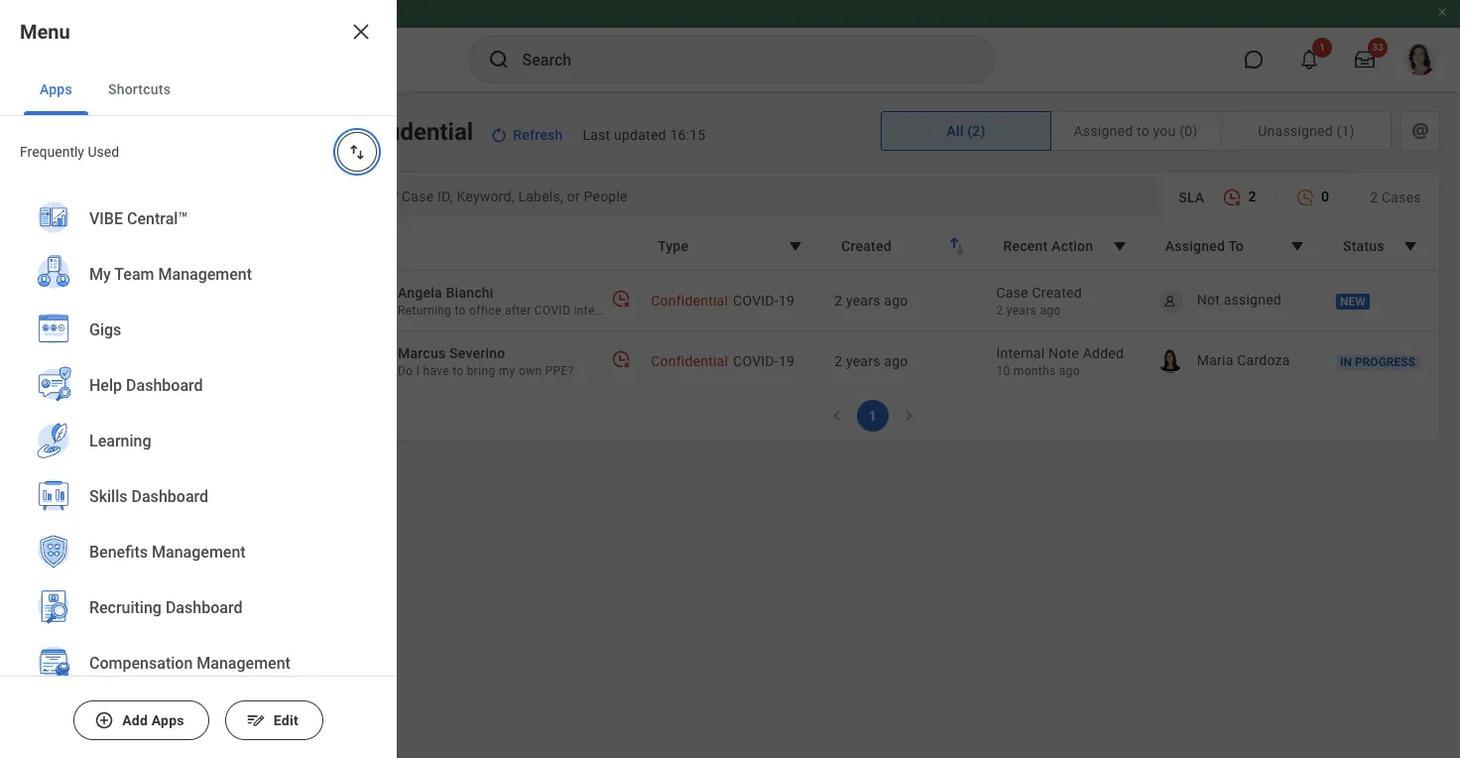 Task type: describe. For each thing, give the bounding box(es) containing it.
maria
[[1197, 352, 1234, 368]]

assigned
[[1224, 291, 1282, 307]]

in
[[1341, 356, 1352, 369]]

0 button
[[1286, 178, 1340, 216]]

covid- for internal note added
[[733, 353, 779, 369]]

severino
[[450, 345, 506, 361]]

tab list containing apps
[[0, 64, 397, 116]]

benefits (3)
[[71, 165, 157, 184]]

office
[[469, 304, 502, 318]]

dashboard for skills dashboard
[[131, 487, 208, 506]]

assigned to button
[[1153, 227, 1323, 265]]

apps inside button
[[152, 712, 184, 728]]

1 button
[[857, 400, 889, 432]]

shortcuts button
[[92, 64, 187, 115]]

shortcuts
[[108, 81, 171, 97]]

at tag mention image
[[1409, 119, 1433, 143]]

ago inside internal note added 10 months ago
[[1060, 364, 1080, 378]]

cardoza
[[1238, 352, 1291, 368]]

note
[[1049, 345, 1080, 361]]

caret down image for type
[[784, 234, 808, 258]]

last updated 16:15
[[583, 127, 706, 143]]

close environment banner image
[[1437, 6, 1449, 18]]

hr general
[[71, 276, 153, 295]]

case
[[117, 648, 148, 664]]

hr for hr general
[[71, 276, 93, 295]]

frequently
[[20, 144, 84, 160]]

refresh button
[[481, 119, 575, 151]]

tab panel containing 2
[[306, 172, 1441, 441]]

time to resolve - overdue element for marcus severino
[[611, 349, 631, 369]]

learning
[[89, 432, 151, 451]]

my watched cases (1) link
[[0, 425, 286, 480]]

status
[[1344, 238, 1385, 254]]

ppe?
[[545, 364, 574, 378]]

hr confidential (2)
[[71, 220, 210, 239]]

sla
[[1179, 189, 1205, 205]]

progress
[[1355, 356, 1416, 369]]

2 inside button
[[1249, 189, 1257, 205]]

years inside case created 2 years ago
[[1007, 304, 1037, 318]]

2 up chevron left small image
[[835, 353, 843, 369]]

compensation
[[89, 654, 193, 673]]

my team management link
[[24, 247, 373, 305]]

edit
[[274, 712, 299, 728]]

menu
[[20, 20, 70, 44]]

assigned to
[[1166, 238, 1244, 254]]

2 inside case created 2 years ago
[[997, 304, 1004, 318]]

plus circle image
[[94, 710, 114, 730]]

my for my watched cases (1)
[[71, 443, 93, 461]]

archived cases link
[[0, 480, 286, 536]]

time to resolve - overdue image for angela bianchi
[[611, 288, 631, 308]]

payroll
[[71, 331, 121, 350]]

time to resolve - overdue image for marcus severino
[[611, 349, 631, 369]]

gigs link
[[24, 303, 373, 360]]

edit button
[[225, 701, 323, 740]]

my team management
[[89, 265, 252, 284]]

profile logan mcneil element
[[1393, 38, 1449, 81]]

ext link image
[[20, 645, 44, 669]]

months
[[1014, 364, 1056, 378]]

added
[[1083, 345, 1124, 361]]

visible image
[[20, 441, 44, 464]]

19 for internal note added
[[779, 353, 795, 369]]

all cases link
[[0, 91, 286, 147]]

i
[[416, 364, 420, 378]]

management inside my team management link
[[158, 265, 252, 284]]

create
[[71, 648, 114, 664]]

benefits (3) link
[[0, 147, 286, 202]]

sort down image
[[949, 237, 973, 261]]

all
[[71, 109, 91, 128]]

type button
[[645, 227, 821, 265]]

2 left the cases
[[1371, 189, 1379, 205]]

my watched cases (1)
[[71, 443, 230, 461]]

my
[[499, 364, 516, 378]]

reset image
[[489, 125, 509, 145]]

1 horizontal spatial tab list
[[881, 111, 1441, 151]]

hr confidential
[[306, 118, 474, 146]]

management for compensation
[[197, 654, 291, 673]]

maria cardoza
[[1197, 352, 1291, 368]]

years for internal
[[846, 353, 881, 369]]

cases for all cases
[[95, 109, 137, 128]]

marcus
[[398, 345, 446, 361]]

vibe central™ link
[[24, 192, 373, 249]]

inbox large image
[[1355, 50, 1375, 69]]

create case for employee
[[71, 648, 236, 664]]

recent action
[[1004, 238, 1094, 254]]

inbox image
[[20, 496, 44, 520]]

notifications large image
[[1300, 50, 1320, 69]]

recent
[[1004, 238, 1048, 254]]

chevron right small image
[[899, 406, 919, 426]]

vibe
[[89, 210, 123, 229]]

time to resolve - overdue element for angela bianchi
[[611, 288, 631, 308]]

in progress
[[1341, 356, 1416, 369]]

new
[[1341, 295, 1366, 309]]

all cases
[[71, 109, 137, 128]]

for
[[151, 648, 170, 664]]

general
[[97, 276, 153, 295]]

action
[[1052, 238, 1094, 254]]

used
[[88, 144, 119, 160]]

watched
[[97, 443, 159, 461]]

(3) for payroll (3)
[[125, 331, 146, 350]]

created inside created button
[[842, 238, 892, 254]]

2 years ago for case
[[835, 293, 908, 309]]

search image
[[487, 48, 511, 71]]

own
[[519, 364, 542, 378]]

internal
[[997, 345, 1045, 361]]

hr for hr confidential
[[306, 118, 338, 146]]

global navigation dialog
[[0, 0, 397, 758]]

bianchi
[[446, 285, 494, 301]]

type
[[658, 238, 689, 254]]

not assigned
[[1197, 291, 1282, 307]]

skills dashboard link
[[24, 469, 373, 527]]

to inside marcus severino do i have to bring my own ppe?
[[453, 364, 464, 378]]

10
[[997, 364, 1011, 378]]

refresh
[[513, 127, 563, 143]]

benefits management link
[[24, 525, 373, 582]]

dashboard for help dashboard
[[126, 376, 203, 395]]

assigned
[[1166, 238, 1226, 254]]

contact card matrix manager image for time off & leave
[[20, 385, 44, 409]]

time off & leave
[[71, 387, 196, 406]]

2 button
[[1213, 178, 1267, 216]]

benefits management
[[89, 543, 246, 562]]

(1)
[[210, 443, 230, 461]]

user image
[[1163, 293, 1178, 308]]

hr general link
[[0, 258, 286, 314]]



Task type: vqa. For each thing, say whether or not it's contained in the screenshot.
book open icon
no



Task type: locate. For each thing, give the bounding box(es) containing it.
hr left sort "icon"
[[306, 118, 338, 146]]

skills
[[89, 487, 128, 506]]

recruiting dashboard link
[[24, 580, 373, 638]]

2 time to resolve - overdue element from the top
[[611, 349, 631, 369]]

time
[[71, 387, 108, 406]]

management up chevron right icon
[[197, 654, 291, 673]]

time to resolve - overdue element
[[611, 288, 631, 308], [611, 349, 631, 369]]

cases inside 'archived cases' link
[[139, 498, 182, 517]]

have
[[423, 364, 449, 378]]

2 vertical spatial cases
[[139, 498, 182, 517]]

contact card matrix manager image
[[20, 274, 44, 298], [20, 385, 44, 409]]

years down created button
[[846, 293, 881, 309]]

0 horizontal spatial caret down image
[[1108, 234, 1132, 258]]

benefits down used
[[71, 165, 132, 184]]

chevron right image
[[246, 707, 270, 730]]

0 vertical spatial 19
[[779, 293, 795, 309]]

list
[[0, 91, 286, 536]]

0 horizontal spatial apps
[[40, 81, 72, 97]]

2 covid- from the top
[[733, 353, 779, 369]]

management for benefits
[[152, 543, 246, 562]]

1 horizontal spatial apps
[[152, 712, 184, 728]]

2 years ago up "1"
[[835, 353, 908, 369]]

contact card matrix manager image down help workspace image
[[20, 218, 44, 242]]

caret down image for status
[[1399, 234, 1423, 258]]

caret down image down clock exclamation icon
[[1286, 234, 1310, 258]]

clock x image
[[1223, 188, 1243, 208]]

benefits for benefits (3)
[[71, 165, 132, 184]]

1 time to resolve - overdue image from the top
[[611, 288, 631, 308]]

2 caret down image from the left
[[1286, 234, 1310, 258]]

after
[[505, 304, 531, 318]]

returning
[[398, 304, 452, 318]]

19
[[779, 293, 795, 309], [779, 353, 795, 369]]

created inside case created 2 years ago
[[1032, 285, 1082, 301]]

1 vertical spatial to
[[453, 364, 464, 378]]

help dashboard link
[[24, 358, 373, 416]]

grid view image
[[20, 107, 44, 131]]

my for my team management
[[89, 265, 111, 284]]

0 vertical spatial covid-
[[733, 293, 779, 309]]

to
[[1229, 238, 1244, 254]]

to down bianchi
[[455, 304, 466, 318]]

2 2 years ago from the top
[[835, 353, 908, 369]]

0 horizontal spatial tab list
[[0, 64, 397, 116]]

sort image
[[347, 142, 367, 162]]

|
[[1274, 189, 1278, 205]]

19 for case created
[[779, 293, 795, 309]]

1 vertical spatial benefits
[[89, 543, 148, 562]]

not
[[1197, 291, 1221, 307]]

archived
[[71, 498, 135, 517]]

0 vertical spatial hr
[[306, 118, 338, 146]]

sort up image
[[943, 231, 967, 255]]

apps right add
[[152, 712, 184, 728]]

2 contact card matrix manager image from the top
[[20, 329, 44, 353]]

1 contact card matrix manager image from the top
[[20, 218, 44, 242]]

2 confidential covid-19 from the top
[[651, 353, 795, 369]]

contact card matrix manager image for hr general
[[20, 274, 44, 298]]

case created 2 years ago
[[997, 285, 1082, 318]]

marcus severino do i have to bring my own ppe?
[[398, 345, 574, 378]]

management inside benefits management link
[[152, 543, 246, 562]]

cases for archived cases
[[139, 498, 182, 517]]

time to resolve - overdue image
[[611, 288, 631, 308], [611, 349, 631, 369]]

case
[[997, 285, 1029, 301]]

caret down image inside "assigned to" button
[[1286, 234, 1310, 258]]

vibe central™
[[89, 210, 188, 229]]

0 vertical spatial my
[[89, 265, 111, 284]]

0 vertical spatial to
[[455, 304, 466, 318]]

caret down image for assigned to
[[1286, 234, 1310, 258]]

2 caret down image from the left
[[1399, 234, 1423, 258]]

0 horizontal spatial caret down image
[[784, 234, 808, 258]]

apps inside 'button'
[[40, 81, 72, 97]]

dashboard inside recruiting dashboard link
[[166, 599, 243, 617]]

x image
[[349, 20, 373, 44]]

contact card matrix manager image inside 'hr confidential (2)' link
[[20, 218, 44, 242]]

bring
[[467, 364, 496, 378]]

create case for employee link
[[20, 645, 266, 669]]

(3) for benefits (3)
[[136, 165, 157, 184]]

cases up benefits management
[[139, 498, 182, 517]]

1 vertical spatial contact card matrix manager image
[[20, 329, 44, 353]]

banner
[[0, 0, 1461, 91]]

caret down image
[[1108, 234, 1132, 258], [1286, 234, 1310, 258]]

frequently used
[[20, 144, 119, 160]]

1 caret down image from the left
[[784, 234, 808, 258]]

1 vertical spatial contact card matrix manager image
[[20, 385, 44, 409]]

cases
[[95, 109, 137, 128], [163, 443, 206, 461], [139, 498, 182, 517]]

ago inside case created 2 years ago
[[1040, 304, 1061, 318]]

returning to office after covid infection button
[[398, 303, 623, 319]]

2 down created button
[[835, 293, 843, 309]]

Filter by Case ID, Keyword, Labels, or People text field
[[347, 187, 1131, 206]]

ago down note
[[1060, 364, 1080, 378]]

benefits down 'archived cases' in the left of the page
[[89, 543, 148, 562]]

0 vertical spatial contact card matrix manager image
[[20, 274, 44, 298]]

(3) right gigs
[[125, 331, 146, 350]]

to inside angela bianchi returning to office after covid infection
[[455, 304, 466, 318]]

time to resolve - overdue element down the infection in the top left of the page
[[611, 349, 631, 369]]

management down (2)
[[158, 265, 252, 284]]

covid
[[535, 304, 571, 318]]

caret down image inside type button
[[784, 234, 808, 258]]

created left 'sort up' image on the top
[[842, 238, 892, 254]]

contact card matrix manager image inside hr general link
[[20, 274, 44, 298]]

1 horizontal spatial caret down image
[[1286, 234, 1310, 258]]

confidential covid-19
[[651, 293, 795, 309], [651, 353, 795, 369]]

contact card matrix manager image for hr confidential (2)
[[20, 218, 44, 242]]

caret down image inside the status button
[[1399, 234, 1423, 258]]

caret down image for recent action
[[1108, 234, 1132, 258]]

2 years ago for internal
[[835, 353, 908, 369]]

recruiting dashboard
[[89, 599, 243, 617]]

caret down image
[[784, 234, 808, 258], [1399, 234, 1423, 258]]

add apps button
[[74, 701, 209, 740]]

recruiting
[[89, 599, 162, 617]]

confidential covid-19 for angela bianchi
[[651, 293, 795, 309]]

created right case
[[1032, 285, 1082, 301]]

0 vertical spatial time to resolve - overdue image
[[611, 288, 631, 308]]

cases left (1) at the bottom left
[[163, 443, 206, 461]]

contact card matrix manager image for payroll (3)
[[20, 329, 44, 353]]

text edit image
[[246, 710, 266, 730]]

time to resolve - overdue image right covid
[[611, 288, 631, 308]]

1 vertical spatial dashboard
[[131, 487, 208, 506]]

1 vertical spatial my
[[71, 443, 93, 461]]

0 vertical spatial contact card matrix manager image
[[20, 218, 44, 242]]

contact card matrix manager image inside time off & leave link
[[20, 385, 44, 409]]

1 19 from the top
[[779, 293, 795, 309]]

1 vertical spatial time to resolve - overdue element
[[611, 349, 631, 369]]

1 confidential covid-19 from the top
[[651, 293, 795, 309]]

time to resolve - overdue element right covid
[[611, 288, 631, 308]]

cases inside the my watched cases (1) link
[[163, 443, 206, 461]]

1 contact card matrix manager image from the top
[[20, 274, 44, 298]]

hr confidential (2) link
[[0, 202, 286, 258]]

0 vertical spatial created
[[842, 238, 892, 254]]

0 vertical spatial 2 years ago
[[835, 293, 908, 309]]

created
[[842, 238, 892, 254], [1032, 285, 1082, 301]]

recent action button
[[991, 227, 1145, 265]]

compensation management link
[[24, 636, 373, 694]]

(3) up vibe central™
[[136, 165, 157, 184]]

archived cases
[[71, 498, 182, 517]]

hr for hr confidential (2)
[[71, 220, 93, 239]]

0 vertical spatial benefits
[[71, 165, 132, 184]]

add apps
[[122, 712, 184, 728]]

2 years ago
[[835, 293, 908, 309], [835, 353, 908, 369]]

years up "1"
[[846, 353, 881, 369]]

my left watched
[[71, 443, 93, 461]]

1 vertical spatial covid-
[[733, 353, 779, 369]]

0 vertical spatial dashboard
[[126, 376, 203, 395]]

caret down image inside the recent action button
[[1108, 234, 1132, 258]]

1 vertical spatial cases
[[163, 443, 206, 461]]

management inside compensation management link
[[197, 654, 291, 673]]

cases inside all cases link
[[95, 109, 137, 128]]

apps up grid view image
[[40, 81, 72, 97]]

2 cases
[[1371, 189, 1422, 205]]

benefits for benefits management
[[89, 543, 148, 562]]

gigs
[[89, 321, 121, 340]]

2 vertical spatial hr
[[71, 276, 93, 295]]

learning link
[[24, 414, 373, 471]]

to right have
[[453, 364, 464, 378]]

chevron left small image
[[828, 406, 847, 426]]

payroll (3)
[[71, 331, 146, 350]]

1 vertical spatial time to resolve - overdue image
[[611, 349, 631, 369]]

confidential covid-19 for marcus severino
[[651, 353, 795, 369]]

payroll (3) link
[[0, 314, 286, 369]]

1
[[869, 408, 877, 424]]

1 vertical spatial created
[[1032, 285, 1082, 301]]

management
[[158, 265, 252, 284], [152, 543, 246, 562], [197, 654, 291, 673]]

2 contact card matrix manager image from the top
[[20, 385, 44, 409]]

0 vertical spatial apps
[[40, 81, 72, 97]]

1 caret down image from the left
[[1108, 234, 1132, 258]]

last
[[583, 127, 611, 143]]

ago
[[884, 293, 908, 309], [1040, 304, 1061, 318], [884, 353, 908, 369], [1060, 364, 1080, 378]]

help dashboard
[[89, 376, 203, 395]]

contact card matrix manager image up visible icon
[[20, 385, 44, 409]]

2
[[1249, 189, 1257, 205], [1371, 189, 1379, 205], [835, 293, 843, 309], [997, 304, 1004, 318], [835, 353, 843, 369]]

hr up hr general
[[71, 220, 93, 239]]

1 2 years ago from the top
[[835, 293, 908, 309]]

contact card matrix manager image left payroll
[[20, 329, 44, 353]]

0 vertical spatial cases
[[95, 109, 137, 128]]

covid- for case created
[[733, 293, 779, 309]]

dashboard for recruiting dashboard
[[166, 599, 243, 617]]

0 horizontal spatial created
[[842, 238, 892, 254]]

angela
[[398, 285, 442, 301]]

1 vertical spatial 19
[[779, 353, 795, 369]]

1 time to resolve - overdue element from the top
[[611, 288, 631, 308]]

my left team
[[89, 265, 111, 284]]

clock exclamation image
[[1296, 188, 1316, 208]]

angela bianchi returning to office after covid infection
[[398, 285, 623, 318]]

years down case
[[1007, 304, 1037, 318]]

apps
[[40, 81, 72, 97], [152, 712, 184, 728]]

caret down image right status
[[1399, 234, 1423, 258]]

0 vertical spatial (3)
[[136, 165, 157, 184]]

contact card matrix manager image left hr general
[[20, 274, 44, 298]]

cases
[[1382, 189, 1422, 205]]

0 vertical spatial confidential covid-19
[[651, 293, 795, 309]]

my inside global navigation dialog
[[89, 265, 111, 284]]

2 right 'clock x' image
[[1249, 189, 1257, 205]]

caret down image right action
[[1108, 234, 1132, 258]]

contact card matrix manager image inside payroll (3) link
[[20, 329, 44, 353]]

benefits inside global navigation dialog
[[89, 543, 148, 562]]

updated
[[614, 127, 667, 143]]

help workspace image
[[34, 142, 89, 193]]

2 vertical spatial dashboard
[[166, 599, 243, 617]]

central™
[[127, 210, 188, 229]]

16:15
[[670, 127, 706, 143]]

ago down created button
[[884, 293, 908, 309]]

2 19 from the top
[[779, 353, 795, 369]]

tab list
[[0, 64, 397, 116], [881, 111, 1441, 151]]

1 horizontal spatial created
[[1032, 285, 1082, 301]]

apps button
[[24, 64, 88, 115]]

2 vertical spatial management
[[197, 654, 291, 673]]

(3)
[[136, 165, 157, 184], [125, 331, 146, 350]]

ago up note
[[1040, 304, 1061, 318]]

cases right the all
[[95, 109, 137, 128]]

management down skills dashboard link
[[152, 543, 246, 562]]

1 vertical spatial hr
[[71, 220, 93, 239]]

caret down image down filter by case id, keyword, labels, or people text field
[[784, 234, 808, 258]]

years for case
[[846, 293, 881, 309]]

contact card matrix manager image
[[20, 218, 44, 242], [20, 329, 44, 353]]

1 horizontal spatial caret down image
[[1399, 234, 1423, 258]]

covid-
[[733, 293, 779, 309], [733, 353, 779, 369]]

list containing all cases
[[0, 91, 286, 536]]

hr left the general
[[71, 276, 93, 295]]

leave
[[153, 387, 196, 406]]

1 covid- from the top
[[733, 293, 779, 309]]

2 time to resolve - overdue image from the top
[[611, 349, 631, 369]]

tab panel
[[306, 172, 1441, 441]]

dashboard inside skills dashboard link
[[131, 487, 208, 506]]

0 vertical spatial time to resolve - overdue element
[[611, 288, 631, 308]]

1 vertical spatial apps
[[152, 712, 184, 728]]

2 years ago down created button
[[835, 293, 908, 309]]

2 down case
[[997, 304, 1004, 318]]

1 vertical spatial 2 years ago
[[835, 353, 908, 369]]

add
[[122, 712, 148, 728]]

1 vertical spatial management
[[152, 543, 246, 562]]

ago up chevron right small icon
[[884, 353, 908, 369]]

my
[[89, 265, 111, 284], [71, 443, 93, 461]]

time to resolve - overdue image down the infection in the top left of the page
[[611, 349, 631, 369]]

0 vertical spatial management
[[158, 265, 252, 284]]

(2)
[[189, 220, 210, 239]]

1 vertical spatial confidential covid-19
[[651, 353, 795, 369]]

0
[[1322, 189, 1330, 205]]

1 vertical spatial (3)
[[125, 331, 146, 350]]

employee
[[174, 648, 236, 664]]

dashboard inside "help dashboard" link
[[126, 376, 203, 395]]



